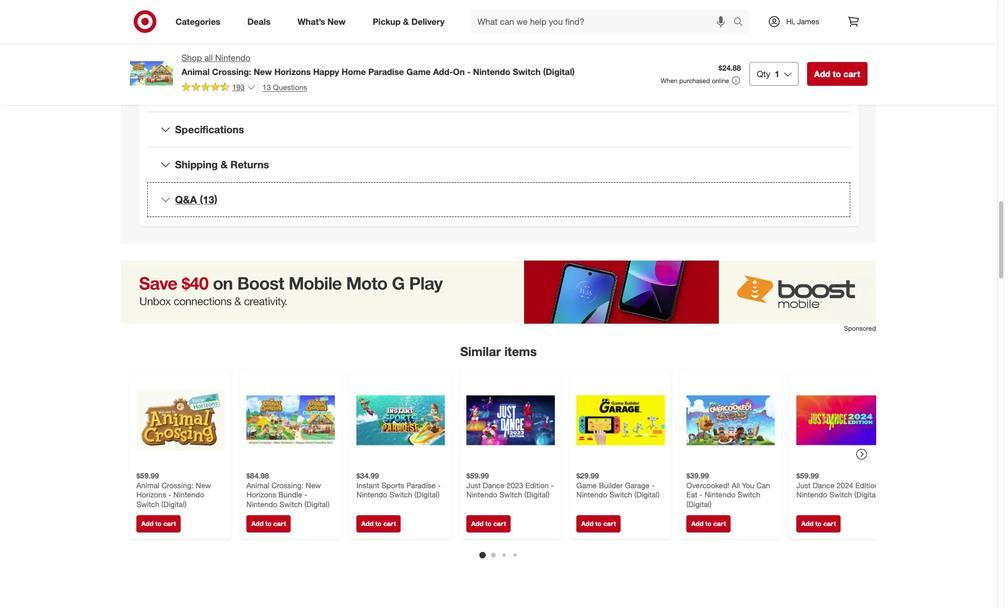 Task type: describe. For each thing, give the bounding box(es) containing it.
online
[[593, 76, 614, 85]]

deals
[[248, 16, 271, 27]]

(digital) inside $59.99 just dance 2024 edition - nintendo switch (digital)
[[855, 490, 880, 499]]

eat
[[687, 490, 698, 499]]

pickup & delivery
[[373, 16, 445, 27]]

sponsored
[[845, 324, 877, 332]]

hi,
[[787, 17, 796, 26]]

you
[[570, 33, 582, 42]]

1 horizontal spatial in-
[[596, 43, 605, 53]]

193 link
[[182, 81, 256, 95]]

search
[[729, 17, 755, 28]]

2 features. from the left
[[689, 86, 718, 96]]

add for $29.99 game builder garage - nintendo switch (digital)
[[581, 520, 594, 528]]

0 vertical spatial required
[[797, 76, 825, 85]]

shipping & returns button
[[147, 147, 851, 182]]

0 vertical spatial game
[[543, 22, 562, 31]]

categories link
[[166, 10, 234, 33]]

cart for $39.99 overcooked! all you can eat - nintendo switch (digital)
[[714, 520, 726, 528]]

internet
[[571, 86, 597, 96]]

take in-game photos of your designs and add them to your portfolio. show them to other characters and you may get more requests to create vacation homes! share the photos with other players using the in-game showroom* in the happy home network app and they can tour your personally-designed resort islands or go tour theirs for some relaxation and inspiration.
[[517, 22, 840, 63]]

2023
[[507, 481, 523, 490]]

2 them from the left
[[772, 22, 789, 31]]

specifications
[[175, 123, 244, 136]]

just dance 2023 edition - nintendo switch (digital) image
[[466, 376, 555, 465]]

1 vertical spatial other
[[517, 43, 535, 53]]

add to cart button down can
[[808, 62, 868, 86]]

nintendo inside $84.98 animal crossing: new horizons bundle - nintendo switch (digital)
[[246, 500, 277, 509]]

cart for $59.99 animal crossing: new horizons - nintendo switch (digital)
[[163, 520, 176, 528]]

go
[[662, 54, 671, 63]]

nintendo inside $34.99 instant sports paradise - nintendo switch (digital)
[[356, 490, 387, 499]]

$24.88
[[719, 63, 742, 72]]

0 horizontal spatial with
[[604, 0, 618, 9]]

qty
[[757, 68, 771, 79]]

on
[[453, 66, 465, 77]]

designed
[[572, 54, 603, 63]]

add for $84.98 animal crossing: new horizons bundle - nintendo switch (digital)
[[251, 520, 263, 528]]

$29.99 game builder garage - nintendo switch (digital)
[[577, 471, 660, 499]]

share inside take in-game photos of your designs and add them to your portfolio. show them to other characters and you may get more requests to create vacation homes! share the photos with other players using the in-game showroom* in the happy home network app and they can tour your personally-designed resort islands or go tour theirs for some relaxation and inspiration.
[[754, 33, 774, 42]]

1 horizontal spatial the
[[676, 43, 686, 53]]

for inside take in-game photos of your designs and add them to your portfolio. show them to other characters and you may get more requests to create vacation homes! share the photos with other players using the in-game showroom* in the happy home network app and they can tour your personally-designed resort islands or go tour theirs for some relaxation and inspiration.
[[709, 54, 718, 63]]

add to cart down can
[[815, 68, 861, 79]]

in
[[668, 43, 674, 53]]

add for $59.99 just dance 2023 edition - nintendo switch (digital)
[[471, 520, 484, 528]]

your up *any
[[517, 54, 532, 63]]

2 horizontal spatial for
[[827, 76, 836, 85]]

islands
[[627, 54, 651, 63]]

new inside $84.98 animal crossing: new horizons bundle - nintendo switch (digital)
[[306, 481, 321, 490]]

to for add to cart button for $29.99 game builder garage - nintendo switch (digital)
[[595, 520, 602, 528]]

builder
[[599, 481, 623, 490]]

all
[[204, 52, 213, 63]]

add to cart for $34.99 instant sports paradise - nintendo switch (digital)
[[361, 520, 396, 528]]

resort
[[605, 54, 625, 63]]

when purchased online
[[661, 77, 730, 85]]

switch inside $29.99 game builder garage - nintendo switch (digital)
[[610, 490, 632, 499]]

take
[[517, 22, 532, 31]]

you
[[742, 481, 755, 490]]

and inside *any nintendo switch online membership (sold separately) and nintendo account required for online features. internet access required for online features.
[[718, 76, 731, 85]]

crossing: for $84.98 animal crossing: new horizons bundle - nintendo switch (digital)
[[271, 481, 303, 490]]

add for $59.99 just dance 2024 edition - nintendo switch (digital)
[[802, 520, 814, 528]]

q&a (13)
[[175, 193, 217, 205]]

just for just dance 2023 edition - nintendo switch (digital)
[[466, 481, 481, 490]]

delivery
[[412, 16, 445, 27]]

when
[[661, 77, 678, 85]]

to for $39.99 overcooked! all you can eat - nintendo switch (digital) add to cart button
[[706, 520, 712, 528]]

personally-
[[534, 54, 572, 63]]

masterpieces
[[556, 0, 602, 9]]

to for add to cart button associated with $59.99 just dance 2024 edition - nintendo switch (digital)
[[816, 520, 822, 528]]

using
[[563, 43, 581, 53]]

happy inside shop all nintendo animal crossing: new horizons happy home paradise game add-on - nintendo switch (digital)
[[313, 66, 339, 77]]

0 vertical spatial in-
[[534, 22, 543, 31]]

to for add to cart button corresponding to $84.98 animal crossing: new horizons bundle - nintendo switch (digital)
[[265, 520, 271, 528]]

your left masterpieces
[[539, 0, 554, 9]]

(sold
[[661, 76, 677, 85]]

add to cart for $39.99 overcooked! all you can eat - nintendo switch (digital)
[[691, 520, 726, 528]]

$39.99 overcooked! all you can eat - nintendo switch (digital)
[[687, 471, 770, 509]]

theirs
[[688, 54, 707, 63]]

and up requests
[[644, 22, 657, 31]]

(digital) inside $34.99 instant sports paradise - nintendo switch (digital)
[[414, 490, 440, 499]]

show
[[751, 22, 770, 31]]

switch inside $84.98 animal crossing: new horizons bundle - nintendo switch (digital)
[[279, 500, 302, 509]]

all
[[732, 481, 740, 490]]

1 horizontal spatial tour
[[827, 43, 840, 53]]

they
[[796, 43, 810, 53]]

your up get
[[599, 22, 613, 31]]

membership
[[616, 76, 659, 85]]

animal crossing: new horizons - nintendo switch (digital) image
[[136, 376, 225, 465]]

get
[[600, 33, 611, 42]]

to for $59.99 just dance 2023 edition - nintendo switch (digital)'s add to cart button
[[485, 520, 492, 528]]

add to cart for $29.99 game builder garage - nintendo switch (digital)
[[581, 520, 616, 528]]

returns
[[231, 158, 269, 171]]

game inside $29.99 game builder garage - nintendo switch (digital)
[[577, 481, 597, 490]]

- inside $39.99 overcooked! all you can eat - nintendo switch (digital)
[[700, 490, 703, 499]]

add to cart for $84.98 animal crossing: new horizons bundle - nintendo switch (digital)
[[251, 520, 286, 528]]

bundle
[[278, 490, 302, 499]]

more
[[613, 33, 631, 42]]

add for $34.99 instant sports paradise - nintendo switch (digital)
[[361, 520, 374, 528]]

animal inside shop all nintendo animal crossing: new horizons happy home paradise game add-on - nintendo switch (digital)
[[182, 66, 210, 77]]

add to cart button for $39.99 overcooked! all you can eat - nintendo switch (digital)
[[687, 516, 731, 533]]

pickup
[[373, 16, 401, 27]]

just dance 2024 edition - nintendo switch (digital) image
[[797, 376, 885, 465]]

switch inside $59.99 animal crossing: new horizons - nintendo switch (digital)
[[136, 500, 159, 509]]

inspiration.
[[791, 54, 827, 63]]

crossing: inside shop all nintendo animal crossing: new horizons happy home paradise game add-on - nintendo switch (digital)
[[212, 66, 251, 77]]

$59.99 just dance 2023 edition - nintendo switch (digital)
[[466, 471, 554, 499]]

shipping & returns
[[175, 158, 269, 171]]

edition for 2023
[[526, 481, 549, 490]]

can
[[812, 43, 825, 53]]

horizons inside shop all nintendo animal crossing: new horizons happy home paradise game add-on - nintendo switch (digital)
[[274, 66, 311, 77]]

$34.99 instant sports paradise - nintendo switch (digital)
[[356, 471, 441, 499]]

shop all nintendo animal crossing: new horizons happy home paradise game add-on - nintendo switch (digital)
[[182, 52, 575, 77]]

1 horizontal spatial online
[[666, 86, 686, 96]]

193
[[232, 83, 245, 92]]

share your masterpieces with friends
[[517, 0, 643, 9]]

0 vertical spatial photos
[[564, 22, 588, 31]]

dance for 2023
[[483, 481, 505, 490]]

edition for 2024
[[856, 481, 879, 490]]

to for add to cart button associated with $59.99 animal crossing: new horizons - nintendo switch (digital)
[[155, 520, 161, 528]]

similar
[[460, 344, 501, 359]]

2024
[[837, 481, 854, 490]]

- inside $59.99 animal crossing: new horizons - nintendo switch (digital)
[[168, 490, 171, 499]]

overcooked! all you can eat - nintendo switch (digital) image
[[687, 376, 775, 465]]

access
[[599, 86, 623, 96]]

1 vertical spatial required
[[625, 86, 653, 96]]

add
[[659, 22, 672, 31]]

1 features. from the left
[[539, 86, 569, 96]]

1 horizontal spatial game
[[605, 43, 624, 53]]

add to cart for $59.99 just dance 2023 edition - nintendo switch (digital)
[[471, 520, 506, 528]]

*any nintendo switch online membership (sold separately) and nintendo account required for online features. internet access required for online features.
[[517, 76, 836, 96]]

players
[[537, 43, 561, 53]]

(digital) inside "$59.99 just dance 2023 edition - nintendo switch (digital)"
[[524, 490, 550, 499]]

add to cart for $59.99 animal crossing: new horizons - nintendo switch (digital)
[[141, 520, 176, 528]]

can
[[757, 481, 770, 490]]

qty 1
[[757, 68, 780, 79]]

add to cart button for $29.99 game builder garage - nintendo switch (digital)
[[577, 516, 621, 533]]

cart for $34.99 instant sports paradise - nintendo switch (digital)
[[383, 520, 396, 528]]

vacation
[[696, 33, 725, 42]]

animal crossing: new horizons bundle - nintendo switch (digital) image
[[246, 376, 335, 465]]

switch inside $34.99 instant sports paradise - nintendo switch (digital)
[[389, 490, 412, 499]]

requests
[[633, 33, 662, 42]]

add to cart button for $59.99 just dance 2023 edition - nintendo switch (digital)
[[466, 516, 511, 533]]

(digital) inside $39.99 overcooked! all you can eat - nintendo switch (digital)
[[687, 500, 712, 509]]

1 vertical spatial photos
[[788, 33, 812, 42]]

nintendo inside "$59.99 just dance 2023 edition - nintendo switch (digital)"
[[466, 490, 497, 499]]

2 horizontal spatial the
[[776, 33, 786, 42]]

to for $34.99 instant sports paradise - nintendo switch (digital)'s add to cart button
[[375, 520, 382, 528]]

dance for 2024
[[813, 481, 835, 490]]

james
[[798, 17, 820, 26]]



Task type: vqa. For each thing, say whether or not it's contained in the screenshot.
The ¬
no



Task type: locate. For each thing, give the bounding box(es) containing it.
0 horizontal spatial $59.99
[[136, 471, 159, 480]]

advertisement region
[[121, 260, 877, 324]]

paradise right sports
[[406, 481, 436, 490]]

$39.99
[[687, 471, 709, 480]]

animal inside $59.99 animal crossing: new horizons - nintendo switch (digital)
[[136, 481, 159, 490]]

$59.99 inside $59.99 just dance 2024 edition - nintendo switch (digital)
[[797, 471, 819, 480]]

other
[[800, 22, 818, 31], [517, 43, 535, 53]]

edition right 2023
[[526, 481, 549, 490]]

0 horizontal spatial required
[[625, 86, 653, 96]]

friends
[[620, 0, 643, 9]]

instant
[[356, 481, 379, 490]]

&
[[403, 16, 409, 27], [221, 158, 228, 171]]

(digital) inside $59.99 animal crossing: new horizons - nintendo switch (digital)
[[161, 500, 186, 509]]

1 vertical spatial home
[[342, 66, 366, 77]]

animal for $84.98 animal crossing: new horizons bundle - nintendo switch (digital)
[[246, 481, 269, 490]]

horizons for $59.99 animal crossing: new horizons - nintendo switch (digital)
[[136, 490, 166, 499]]

with inside take in-game photos of your designs and add them to your portfolio. show them to other characters and you may get more requests to create vacation homes! share the photos with other players using the in-game showroom* in the happy home network app and they can tour your personally-designed resort islands or go tour theirs for some relaxation and inspiration.
[[814, 33, 828, 42]]

online down *any
[[517, 86, 537, 96]]

-
[[467, 66, 471, 77], [438, 481, 441, 490], [551, 481, 554, 490], [652, 481, 655, 490], [881, 481, 884, 490], [168, 490, 171, 499], [304, 490, 307, 499], [700, 490, 703, 499]]

1 vertical spatial in-
[[596, 43, 605, 53]]

with up can
[[814, 33, 828, 42]]

tour right can
[[827, 43, 840, 53]]

sports
[[381, 481, 404, 490]]

happy inside take in-game photos of your designs and add them to your portfolio. show them to other characters and you may get more requests to create vacation homes! share the photos with other players using the in-game showroom* in the happy home network app and they can tour your personally-designed resort islands or go tour theirs for some relaxation and inspiration.
[[689, 43, 711, 53]]

horizons for $84.98 animal crossing: new horizons bundle - nintendo switch (digital)
[[246, 490, 276, 499]]

add to cart button down $59.99 just dance 2024 edition - nintendo switch (digital)
[[797, 516, 841, 533]]

in-
[[534, 22, 543, 31], [596, 43, 605, 53]]

add down $59.99 animal crossing: new horizons - nintendo switch (digital)
[[141, 520, 153, 528]]

add down instant
[[361, 520, 374, 528]]

1 vertical spatial tour
[[673, 54, 686, 63]]

your up vacation
[[702, 22, 717, 31]]

paradise inside shop all nintendo animal crossing: new horizons happy home paradise game add-on - nintendo switch (digital)
[[368, 66, 404, 77]]

1 just from the left
[[466, 481, 481, 490]]

garage
[[625, 481, 650, 490]]

dance inside "$59.99 just dance 2023 edition - nintendo switch (digital)"
[[483, 481, 505, 490]]

& inside dropdown button
[[221, 158, 228, 171]]

showroom*
[[626, 43, 666, 53]]

similar items region
[[121, 260, 892, 608]]

tour right go
[[673, 54, 686, 63]]

1 horizontal spatial &
[[403, 16, 409, 27]]

add to cart button down instant
[[356, 516, 401, 533]]

add to cart button for $84.98 animal crossing: new horizons bundle - nintendo switch (digital)
[[246, 516, 291, 533]]

1 horizontal spatial for
[[709, 54, 718, 63]]

in- down get
[[596, 43, 605, 53]]

the up the app
[[776, 33, 786, 42]]

2 horizontal spatial animal
[[246, 481, 269, 490]]

0 vertical spatial home
[[713, 43, 733, 53]]

1 vertical spatial share
[[754, 33, 774, 42]]

(digital) inside $84.98 animal crossing: new horizons bundle - nintendo switch (digital)
[[304, 500, 330, 509]]

(digital) inside $29.99 game builder garage - nintendo switch (digital)
[[635, 490, 660, 499]]

2 dance from the left
[[813, 481, 835, 490]]

1 horizontal spatial just
[[797, 481, 811, 490]]

1 horizontal spatial other
[[800, 22, 818, 31]]

specifications button
[[147, 112, 851, 147]]

0 vertical spatial share
[[517, 0, 537, 9]]

$84.98
[[246, 471, 269, 480]]

and down $24.88
[[718, 76, 731, 85]]

1 vertical spatial happy
[[313, 66, 339, 77]]

in- up characters
[[534, 22, 543, 31]]

with up what can we help you find? suggestions appear below search box
[[604, 0, 618, 9]]

other down characters
[[517, 43, 535, 53]]

game up characters
[[543, 22, 562, 31]]

$59.99 animal crossing: new horizons - nintendo switch (digital)
[[136, 471, 211, 509]]

add to cart down builder in the bottom of the page
[[581, 520, 616, 528]]

0 horizontal spatial tour
[[673, 54, 686, 63]]

1 vertical spatial with
[[814, 33, 828, 42]]

$59.99 inside $59.99 animal crossing: new horizons - nintendo switch (digital)
[[136, 471, 159, 480]]

1 horizontal spatial animal
[[182, 66, 210, 77]]

add to cart down $59.99 animal crossing: new horizons - nintendo switch (digital)
[[141, 520, 176, 528]]

the right in
[[676, 43, 686, 53]]

0 horizontal spatial crossing:
[[161, 481, 193, 490]]

0 horizontal spatial online
[[517, 86, 537, 96]]

0 horizontal spatial other
[[517, 43, 535, 53]]

cart for $59.99 just dance 2023 edition - nintendo switch (digital)
[[493, 520, 506, 528]]

0 vertical spatial game
[[407, 66, 431, 77]]

13 questions
[[263, 82, 307, 92]]

nintendo inside $59.99 just dance 2024 edition - nintendo switch (digital)
[[797, 490, 828, 499]]

1 vertical spatial for
[[827, 76, 836, 85]]

$29.99
[[577, 471, 599, 480]]

add down inspiration.
[[815, 68, 831, 79]]

just right can on the right bottom of page
[[797, 481, 811, 490]]

0 horizontal spatial photos
[[564, 22, 588, 31]]

1 horizontal spatial required
[[797, 76, 825, 85]]

0 horizontal spatial them
[[674, 22, 691, 31]]

add down $29.99
[[581, 520, 594, 528]]

game inside shop all nintendo animal crossing: new horizons happy home paradise game add-on - nintendo switch (digital)
[[407, 66, 431, 77]]

what's
[[298, 16, 325, 27]]

instant sports paradise - nintendo switch (digital) image
[[356, 376, 445, 465]]

1 horizontal spatial happy
[[689, 43, 711, 53]]

image of animal crossing: new horizons happy home paradise game add-on - nintendo switch (digital) image
[[130, 52, 173, 95]]

just inside "$59.99 just dance 2023 edition - nintendo switch (digital)"
[[466, 481, 481, 490]]

add to cart button down bundle
[[246, 516, 291, 533]]

them right show on the right of page
[[772, 22, 789, 31]]

may
[[584, 33, 598, 42]]

crossing: inside $59.99 animal crossing: new horizons - nintendo switch (digital)
[[161, 481, 193, 490]]

add to cart for $59.99 just dance 2024 edition - nintendo switch (digital)
[[802, 520, 836, 528]]

add down eat
[[691, 520, 704, 528]]

1 horizontal spatial edition
[[856, 481, 879, 490]]

1 vertical spatial &
[[221, 158, 228, 171]]

1 vertical spatial game
[[577, 481, 597, 490]]

edition
[[526, 481, 549, 490], [856, 481, 879, 490]]

0 horizontal spatial features.
[[539, 86, 569, 96]]

crossing: inside $84.98 animal crossing: new horizons bundle - nintendo switch (digital)
[[271, 481, 303, 490]]

$34.99
[[356, 471, 379, 480]]

$59.99 for $59.99 just dance 2024 edition - nintendo switch (digital)
[[797, 471, 819, 480]]

add to cart button down eat
[[687, 516, 731, 533]]

crossing: for $59.99 animal crossing: new horizons - nintendo switch (digital)
[[161, 481, 193, 490]]

0 vertical spatial tour
[[827, 43, 840, 53]]

them up create
[[674, 22, 691, 31]]

- inside shop all nintendo animal crossing: new horizons happy home paradise game add-on - nintendo switch (digital)
[[467, 66, 471, 77]]

cart for $84.98 animal crossing: new horizons bundle - nintendo switch (digital)
[[273, 520, 286, 528]]

add for $39.99 overcooked! all you can eat - nintendo switch (digital)
[[691, 520, 704, 528]]

required down inspiration.
[[797, 76, 825, 85]]

& for shipping
[[221, 158, 228, 171]]

1
[[775, 68, 780, 79]]

features.
[[539, 86, 569, 96], [689, 86, 718, 96]]

& for pickup
[[403, 16, 409, 27]]

add to cart down "$59.99 just dance 2023 edition - nintendo switch (digital)"
[[471, 520, 506, 528]]

0 horizontal spatial animal
[[136, 481, 159, 490]]

relaxation
[[741, 54, 774, 63]]

switch inside *any nintendo switch online membership (sold separately) and nintendo account required for online features. internet access required for online features.
[[568, 76, 591, 85]]

the up designed
[[584, 43, 594, 53]]

paradise inside $34.99 instant sports paradise - nintendo switch (digital)
[[406, 481, 436, 490]]

$59.99 just dance 2024 edition - nintendo switch (digital)
[[797, 471, 884, 499]]

1 horizontal spatial home
[[713, 43, 733, 53]]

3 $59.99 from the left
[[797, 471, 819, 480]]

13
[[263, 82, 271, 92]]

2 horizontal spatial crossing:
[[271, 481, 303, 490]]

to for add to cart button underneath can
[[833, 68, 842, 79]]

and
[[644, 22, 657, 31], [555, 33, 568, 42], [781, 43, 794, 53], [776, 54, 789, 63], [718, 76, 731, 85]]

game left the add-
[[407, 66, 431, 77]]

0 horizontal spatial for
[[655, 86, 664, 96]]

1 horizontal spatial dance
[[813, 481, 835, 490]]

add to cart down instant
[[361, 520, 396, 528]]

0 horizontal spatial the
[[584, 43, 594, 53]]

homes!
[[727, 33, 752, 42]]

- inside $34.99 instant sports paradise - nintendo switch (digital)
[[438, 481, 441, 490]]

add down $84.98 animal crossing: new horizons bundle - nintendo switch (digital)
[[251, 520, 263, 528]]

overcooked!
[[687, 481, 730, 490]]

purchased
[[680, 77, 711, 85]]

them
[[674, 22, 691, 31], [772, 22, 789, 31]]

dance left 2023
[[483, 481, 505, 490]]

online down the when
[[666, 86, 686, 96]]

features. left internet
[[539, 86, 569, 96]]

with
[[604, 0, 618, 9], [814, 33, 828, 42]]

happy
[[689, 43, 711, 53], [313, 66, 339, 77]]

just inside $59.99 just dance 2024 edition - nintendo switch (digital)
[[797, 481, 811, 490]]

dance left 2024
[[813, 481, 835, 490]]

add to cart
[[815, 68, 861, 79], [141, 520, 176, 528], [251, 520, 286, 528], [361, 520, 396, 528], [471, 520, 506, 528], [581, 520, 616, 528], [691, 520, 726, 528], [802, 520, 836, 528]]

nintendo inside $29.99 game builder garage - nintendo switch (digital)
[[577, 490, 607, 499]]

game down $29.99
[[577, 481, 597, 490]]

features. down separately)
[[689, 86, 718, 96]]

home
[[713, 43, 733, 53], [342, 66, 366, 77]]

switch inside $39.99 overcooked! all you can eat - nintendo switch (digital)
[[738, 490, 761, 499]]

1 $59.99 from the left
[[136, 471, 159, 480]]

just left 2023
[[466, 481, 481, 490]]

1 horizontal spatial share
[[754, 33, 774, 42]]

add to cart button for $34.99 instant sports paradise - nintendo switch (digital)
[[356, 516, 401, 533]]

- inside $29.99 game builder garage - nintendo switch (digital)
[[652, 481, 655, 490]]

add to cart down bundle
[[251, 520, 286, 528]]

add to cart button
[[808, 62, 868, 86], [136, 516, 181, 533], [246, 516, 291, 533], [356, 516, 401, 533], [466, 516, 511, 533], [577, 516, 621, 533], [687, 516, 731, 533], [797, 516, 841, 533]]

0 horizontal spatial happy
[[313, 66, 339, 77]]

and down the app
[[776, 54, 789, 63]]

switch inside "$59.99 just dance 2023 edition - nintendo switch (digital)"
[[499, 490, 522, 499]]

share
[[517, 0, 537, 9], [754, 33, 774, 42]]

0 horizontal spatial share
[[517, 0, 537, 9]]

app
[[766, 43, 779, 53]]

1 horizontal spatial game
[[577, 481, 597, 490]]

required down membership
[[625, 86, 653, 96]]

add to cart down eat
[[691, 520, 726, 528]]

add to cart button down $59.99 animal crossing: new horizons - nintendo switch (digital)
[[136, 516, 181, 533]]

share up take
[[517, 0, 537, 9]]

(digital) inside shop all nintendo animal crossing: new horizons happy home paradise game add-on - nintendo switch (digital)
[[543, 66, 575, 77]]

characters
[[517, 33, 553, 42]]

edition inside $59.99 just dance 2024 edition - nintendo switch (digital)
[[856, 481, 879, 490]]

0 horizontal spatial &
[[221, 158, 228, 171]]

shop
[[182, 52, 202, 63]]

add
[[815, 68, 831, 79], [141, 520, 153, 528], [251, 520, 263, 528], [361, 520, 374, 528], [471, 520, 484, 528], [581, 520, 594, 528], [691, 520, 704, 528], [802, 520, 814, 528]]

add down "$59.99 just dance 2023 edition - nintendo switch (digital)"
[[471, 520, 484, 528]]

cart for $29.99 game builder garage - nintendo switch (digital)
[[603, 520, 616, 528]]

and right the app
[[781, 43, 794, 53]]

game builder garage - nintendo switch (digital) image
[[577, 376, 665, 465]]

cart for $59.99 just dance 2024 edition - nintendo switch (digital)
[[824, 520, 836, 528]]

what's new link
[[289, 10, 359, 33]]

2 edition from the left
[[856, 481, 879, 490]]

other right 'hi,'
[[800, 22, 818, 31]]

2 horizontal spatial online
[[712, 77, 730, 85]]

1 dance from the left
[[483, 481, 505, 490]]

0 vertical spatial happy
[[689, 43, 711, 53]]

cart
[[844, 68, 861, 79], [163, 520, 176, 528], [273, 520, 286, 528], [383, 520, 396, 528], [493, 520, 506, 528], [603, 520, 616, 528], [714, 520, 726, 528], [824, 520, 836, 528]]

0 vertical spatial paradise
[[368, 66, 404, 77]]

for down inspiration.
[[827, 76, 836, 85]]

animal inside $84.98 animal crossing: new horizons bundle - nintendo switch (digital)
[[246, 481, 269, 490]]

0 horizontal spatial paradise
[[368, 66, 404, 77]]

online down $24.88
[[712, 77, 730, 85]]

portfolio.
[[719, 22, 749, 31]]

new inside shop all nintendo animal crossing: new horizons happy home paradise game add-on - nintendo switch (digital)
[[254, 66, 272, 77]]

1 them from the left
[[674, 22, 691, 31]]

0 horizontal spatial edition
[[526, 481, 549, 490]]

share down show on the right of page
[[754, 33, 774, 42]]

0 horizontal spatial game
[[407, 66, 431, 77]]

- inside $59.99 just dance 2024 edition - nintendo switch (digital)
[[881, 481, 884, 490]]

horizons inside $84.98 animal crossing: new horizons bundle - nintendo switch (digital)
[[246, 490, 276, 499]]

edition inside "$59.99 just dance 2023 edition - nintendo switch (digital)"
[[526, 481, 549, 490]]

paradise down pickup
[[368, 66, 404, 77]]

game
[[407, 66, 431, 77], [577, 481, 597, 490]]

some
[[720, 54, 739, 63]]

add to cart button down builder in the bottom of the page
[[577, 516, 621, 533]]

& right pickup
[[403, 16, 409, 27]]

1 edition from the left
[[526, 481, 549, 490]]

$59.99 for $59.99 just dance 2023 edition - nintendo switch (digital)
[[466, 471, 489, 480]]

your
[[539, 0, 554, 9], [599, 22, 613, 31], [702, 22, 717, 31], [517, 54, 532, 63]]

hi, james
[[787, 17, 820, 26]]

1 vertical spatial game
[[605, 43, 624, 53]]

0 horizontal spatial dance
[[483, 481, 505, 490]]

0 horizontal spatial in-
[[534, 22, 543, 31]]

happy up theirs
[[689, 43, 711, 53]]

game up resort
[[605, 43, 624, 53]]

What can we help you find? suggestions appear below search field
[[471, 10, 737, 33]]

for left some
[[709, 54, 718, 63]]

nintendo inside $59.99 animal crossing: new horizons - nintendo switch (digital)
[[173, 490, 204, 499]]

add-
[[433, 66, 453, 77]]

1 horizontal spatial features.
[[689, 86, 718, 96]]

categories
[[176, 16, 221, 27]]

2 horizontal spatial $59.99
[[797, 471, 819, 480]]

$59.99 for $59.99 animal crossing: new horizons - nintendo switch (digital)
[[136, 471, 159, 480]]

& left returns
[[221, 158, 228, 171]]

photos up they
[[788, 33, 812, 42]]

1 horizontal spatial $59.99
[[466, 471, 489, 480]]

new
[[328, 16, 346, 27], [254, 66, 272, 77], [195, 481, 211, 490], [306, 481, 321, 490]]

items
[[505, 344, 537, 359]]

(digital)
[[543, 66, 575, 77], [414, 490, 440, 499], [524, 490, 550, 499], [635, 490, 660, 499], [855, 490, 880, 499], [161, 500, 186, 509], [304, 500, 330, 509], [687, 500, 712, 509]]

happy down the 'what's new' link
[[313, 66, 339, 77]]

1 horizontal spatial with
[[814, 33, 828, 42]]

separately)
[[679, 76, 716, 85]]

edition right 2024
[[856, 481, 879, 490]]

what's new
[[298, 16, 346, 27]]

nintendo inside $39.99 overcooked! all you can eat - nintendo switch (digital)
[[705, 490, 736, 499]]

add to cart button down "$59.99 just dance 2023 edition - nintendo switch (digital)"
[[466, 516, 511, 533]]

home inside take in-game photos of your designs and add them to your portfolio. show them to other characters and you may get more requests to create vacation homes! share the photos with other players using the in-game showroom* in the happy home network app and they can tour your personally-designed resort islands or go tour theirs for some relaxation and inspiration.
[[713, 43, 733, 53]]

2 vertical spatial for
[[655, 86, 664, 96]]

animal for $59.99 animal crossing: new horizons - nintendo switch (digital)
[[136, 481, 159, 490]]

search button
[[729, 10, 755, 36]]

network
[[735, 43, 764, 53]]

13 questions link
[[258, 81, 307, 94]]

q&a
[[175, 193, 197, 205]]

add to cart button for $59.99 animal crossing: new horizons - nintendo switch (digital)
[[136, 516, 181, 533]]

(13)
[[200, 193, 217, 205]]

0 vertical spatial with
[[604, 0, 618, 9]]

tour
[[827, 43, 840, 53], [673, 54, 686, 63]]

and left the you
[[555, 33, 568, 42]]

nintendo
[[215, 52, 251, 63], [473, 66, 511, 77], [535, 76, 566, 85], [733, 76, 764, 85], [173, 490, 204, 499], [356, 490, 387, 499], [466, 490, 497, 499], [577, 490, 607, 499], [705, 490, 736, 499], [797, 490, 828, 499], [246, 500, 277, 509]]

the
[[776, 33, 786, 42], [584, 43, 594, 53], [676, 43, 686, 53]]

0 horizontal spatial game
[[543, 22, 562, 31]]

account
[[766, 76, 794, 85]]

add down $59.99 just dance 2024 edition - nintendo switch (digital)
[[802, 520, 814, 528]]

1 horizontal spatial paradise
[[406, 481, 436, 490]]

just for just dance 2024 edition - nintendo switch (digital)
[[797, 481, 811, 490]]

1 vertical spatial paradise
[[406, 481, 436, 490]]

home inside shop all nintendo animal crossing: new horizons happy home paradise game add-on - nintendo switch (digital)
[[342, 66, 366, 77]]

2 $59.99 from the left
[[466, 471, 489, 480]]

$59.99 inside "$59.99 just dance 2023 edition - nintendo switch (digital)"
[[466, 471, 489, 480]]

switch inside shop all nintendo animal crossing: new horizons happy home paradise game add-on - nintendo switch (digital)
[[513, 66, 541, 77]]

- inside "$59.99 just dance 2023 edition - nintendo switch (digital)"
[[551, 481, 554, 490]]

1 horizontal spatial crossing:
[[212, 66, 251, 77]]

1 horizontal spatial photos
[[788, 33, 812, 42]]

1 horizontal spatial them
[[772, 22, 789, 31]]

switch inside $59.99 just dance 2024 edition - nintendo switch (digital)
[[830, 490, 853, 499]]

add to cart button for $59.99 just dance 2024 edition - nintendo switch (digital)
[[797, 516, 841, 533]]

$84.98 animal crossing: new horizons bundle - nintendo switch (digital)
[[246, 471, 330, 509]]

0 horizontal spatial home
[[342, 66, 366, 77]]

add for $59.99 animal crossing: new horizons - nintendo switch (digital)
[[141, 520, 153, 528]]

create
[[673, 33, 694, 42]]

*any
[[517, 76, 533, 85]]

2 just from the left
[[797, 481, 811, 490]]

- inside $84.98 animal crossing: new horizons bundle - nintendo switch (digital)
[[304, 490, 307, 499]]

0 vertical spatial other
[[800, 22, 818, 31]]

dance inside $59.99 just dance 2024 edition - nintendo switch (digital)
[[813, 481, 835, 490]]

new inside $59.99 animal crossing: new horizons - nintendo switch (digital)
[[195, 481, 211, 490]]

for down '(sold'
[[655, 86, 664, 96]]

shipping
[[175, 158, 218, 171]]

add to cart down $59.99 just dance 2024 edition - nintendo switch (digital)
[[802, 520, 836, 528]]

pickup & delivery link
[[364, 10, 458, 33]]

0 horizontal spatial just
[[466, 481, 481, 490]]

0 vertical spatial &
[[403, 16, 409, 27]]

deals link
[[238, 10, 284, 33]]

photos up the you
[[564, 22, 588, 31]]

0 vertical spatial for
[[709, 54, 718, 63]]

switch
[[513, 66, 541, 77], [568, 76, 591, 85], [389, 490, 412, 499], [499, 490, 522, 499], [610, 490, 632, 499], [738, 490, 761, 499], [830, 490, 853, 499], [136, 500, 159, 509], [279, 500, 302, 509]]

horizons inside $59.99 animal crossing: new horizons - nintendo switch (digital)
[[136, 490, 166, 499]]



